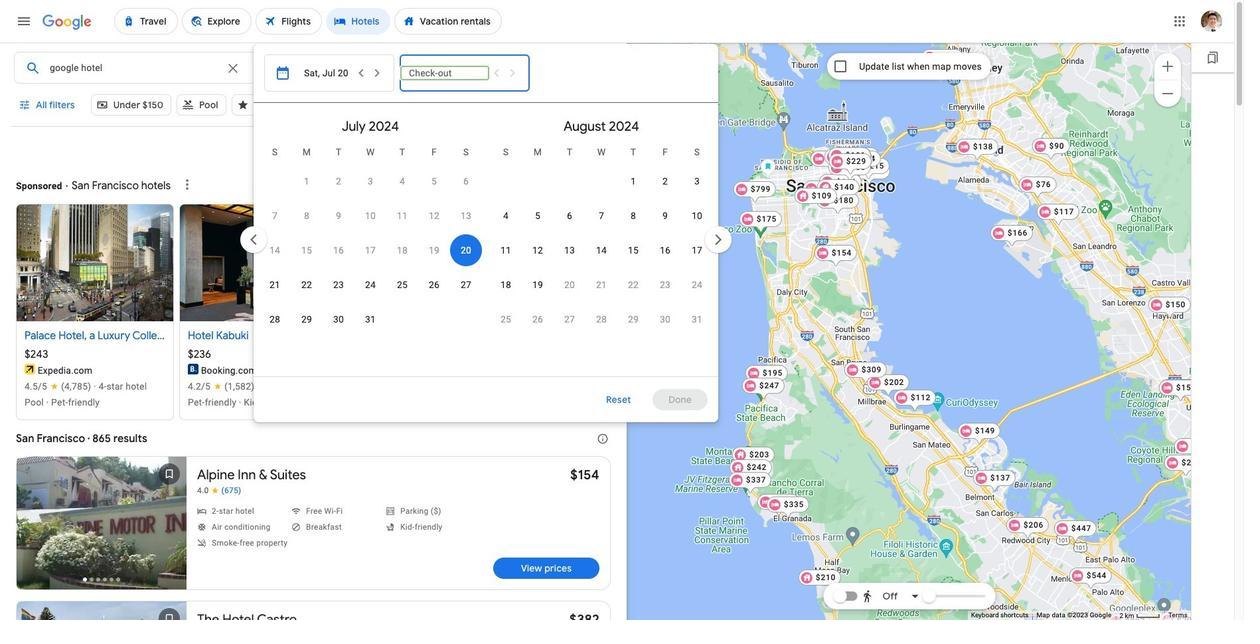 Task type: locate. For each thing, give the bounding box(es) containing it.
sun, jul 28 element
[[270, 313, 280, 326]]

row up 'wed, jul 17' element
[[259, 199, 482, 233]]

thu, aug 22 element
[[628, 278, 639, 292]]

fri, aug 30 element
[[660, 313, 671, 326]]

wed, jul 10 element
[[365, 209, 376, 222]]

row down wed, jul 10 element in the left of the page
[[259, 233, 482, 268]]

clear image
[[225, 60, 241, 76]]

sat, jul 13 element
[[461, 209, 472, 222]]

thu, jul 25 element
[[397, 278, 408, 292]]

sat, aug 24 element
[[692, 278, 703, 292]]

4.5 out of 5 stars from 4,785 reviews image
[[25, 380, 91, 393]]

next image
[[703, 224, 735, 256]]

fri, aug 23 element
[[660, 278, 671, 292]]

sun, aug 11 element
[[501, 244, 511, 257]]

row
[[291, 159, 482, 199], [618, 159, 713, 199], [259, 199, 482, 233], [490, 199, 713, 233], [259, 233, 482, 268], [490, 233, 713, 268], [259, 268, 482, 302], [490, 268, 713, 302], [259, 302, 387, 337], [490, 302, 713, 337]]

grid
[[259, 108, 713, 385]]

wed, jul 17 element
[[365, 244, 376, 257]]

set check-in one day earlier. image
[[353, 65, 369, 81]]

wed, jul 24 element
[[365, 278, 376, 292]]

sat, aug 31 element
[[692, 313, 703, 326]]

2 expedia.com image from the left
[[515, 364, 525, 375]]

0 horizontal spatial row group
[[259, 108, 482, 371]]

4 out of 5 stars from 675 reviews image
[[197, 486, 241, 496]]

fri, jul 19 element
[[429, 244, 440, 257]]

list
[[16, 204, 664, 434]]

thu, aug 8 element
[[631, 209, 636, 222]]

mon, aug 12 element
[[533, 244, 543, 257]]

wed, aug 7 element
[[599, 209, 604, 222]]

sun, aug 18 element
[[501, 278, 511, 292]]

zoom out map image
[[1160, 85, 1176, 101]]

Check-in text field
[[298, 52, 376, 83]]

thu, aug 1 element
[[631, 175, 636, 188]]

row group
[[259, 108, 482, 371], [490, 108, 713, 371]]

tue, jul 9 element
[[336, 209, 341, 222]]

fri, jul 26 element
[[429, 278, 440, 292]]

dialog
[[238, 44, 735, 422]]

wed, jul 31 element
[[365, 313, 376, 326]]

fri, aug 9 element
[[663, 209, 668, 222]]

1 horizontal spatial row group
[[490, 108, 713, 371]]

1 photos list from the top
[[17, 457, 187, 603]]

row up wed, aug 28 "element"
[[490, 268, 713, 302]]

expedia.com image
[[25, 364, 35, 375], [515, 364, 525, 375]]

wed, aug 21 element
[[596, 278, 607, 292]]

map region
[[627, 43, 1192, 620]]

2 row group from the left
[[490, 108, 713, 371]]

why this ad? image
[[179, 177, 195, 193]]

tue, aug 27 element
[[564, 313, 575, 326]]

tue, jul 23 element
[[333, 278, 344, 292]]

row down mon, jul 22 element
[[259, 302, 387, 337]]

fri, aug 2 element
[[663, 175, 668, 188]]

row up wed, jul 31 element
[[259, 268, 482, 302]]

booking.com image
[[188, 364, 199, 375]]

mon, jul 1 element
[[304, 175, 309, 188]]

1 row group from the left
[[259, 108, 482, 371]]

row up fri, aug 9 element
[[618, 159, 713, 199]]

sat, aug 10 element
[[692, 209, 703, 222]]

0 horizontal spatial expedia.com image
[[25, 364, 35, 375]]

1 horizontal spatial expedia.com image
[[515, 364, 525, 375]]

wed, aug 28 element
[[596, 313, 607, 326]]

mon, aug 5 element
[[535, 209, 541, 222]]

photos list
[[17, 457, 187, 603], [17, 602, 187, 620]]

sat, jul 20, departure date. element
[[461, 244, 472, 257]]

tue, aug 13 element
[[564, 244, 575, 257]]



Task type: describe. For each thing, give the bounding box(es) containing it.
fri, jul 5 element
[[432, 175, 437, 188]]

sat, aug 3 element
[[695, 175, 700, 188]]

dialog inside filters form
[[238, 44, 735, 422]]

tue, jul 2 element
[[336, 175, 341, 188]]

tue, jul 16 element
[[333, 244, 344, 257]]

sat, jul 6 element
[[464, 175, 469, 188]]

4.2 out of 5 stars from 1,582 reviews image
[[188, 380, 255, 393]]

main menu image
[[16, 13, 32, 29]]

thu, aug 15 element
[[628, 244, 639, 257]]

wed, jul 3 element
[[368, 175, 373, 188]]

Check-out text field
[[427, 52, 507, 83]]

1 expedia.com image from the left
[[25, 364, 35, 375]]

row up thu, jul 11 element
[[291, 159, 482, 199]]

fri, jul 12 element
[[429, 209, 440, 222]]

filters form
[[11, 43, 735, 461]]

sun, aug 25 element
[[501, 313, 511, 326]]

mon, jul 8 element
[[304, 209, 309, 222]]

row up wed, aug 14 element
[[490, 199, 713, 233]]

tue, aug 6 element
[[567, 209, 573, 222]]

sat, aug 17 element
[[692, 244, 703, 257]]

previous image
[[238, 224, 270, 256]]

sat, jul 27 element
[[461, 278, 472, 292]]

row up wed, aug 21 element in the left of the page
[[490, 233, 713, 268]]

mon, aug 26 element
[[533, 313, 543, 326]]

thu, jul 18 element
[[397, 244, 408, 257]]

fri, aug 16 element
[[660, 244, 671, 257]]

sun, jul 21 element
[[270, 278, 280, 292]]

zoom in map image
[[1160, 58, 1176, 74]]

sun, aug 4 element
[[503, 209, 509, 222]]

grid inside dialog
[[259, 108, 713, 385]]

mon, aug 19 element
[[533, 278, 543, 292]]

pacific cafe image
[[760, 159, 776, 180]]

2 photos list from the top
[[17, 602, 187, 620]]

tue, jul 30 element
[[333, 313, 344, 326]]

sun, jul 7 element
[[272, 209, 278, 222]]

thu, aug 29 element
[[628, 313, 639, 326]]

thu, jul 11 element
[[397, 209, 408, 222]]

row down wed, aug 21 element in the left of the page
[[490, 302, 713, 337]]

mon, jul 15 element
[[301, 244, 312, 257]]

mon, jul 22 element
[[301, 278, 312, 292]]

parc 55 san francisco - a hilton hotel image
[[351, 364, 362, 375]]

set check-in one day later. image
[[369, 65, 385, 81]]

thu, jul 4 element
[[400, 175, 405, 188]]

tue, aug 20 element
[[564, 278, 575, 292]]

sun, jul 14 element
[[270, 244, 280, 257]]

wed, aug 14 element
[[596, 244, 607, 257]]

rosewood sand hill image
[[1038, 618, 1044, 620]]

mon, jul 29 element
[[301, 313, 312, 326]]



Task type: vqa. For each thing, say whether or not it's contained in the screenshot.
DIFFERENT
no



